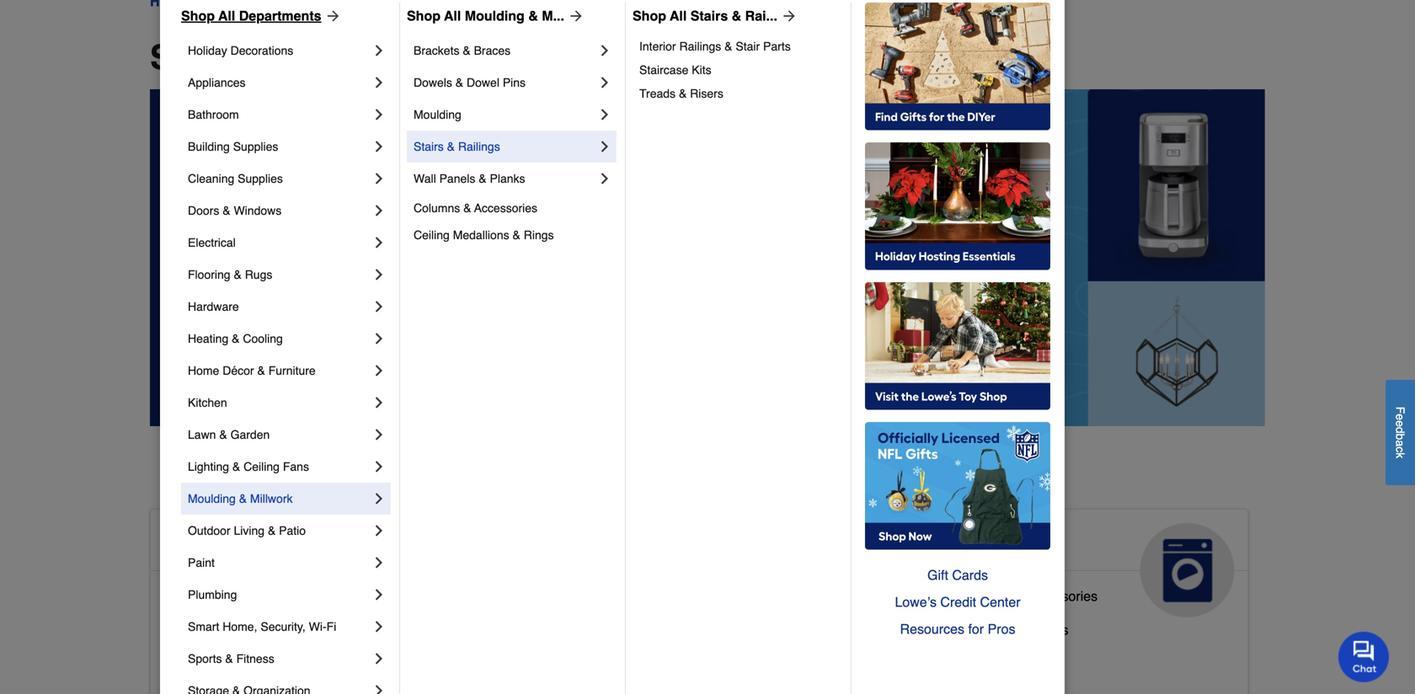 Task type: describe. For each thing, give the bounding box(es) containing it.
& left planks
[[479, 172, 487, 185]]

lowe's credit center link
[[865, 589, 1050, 616]]

& inside 'link'
[[724, 40, 732, 53]]

chevron right image for bathroom
[[371, 106, 387, 123]]

dowels
[[414, 76, 452, 89]]

0 horizontal spatial ceiling
[[244, 460, 280, 473]]

smart home, security, wi-fi
[[188, 620, 336, 633]]

chevron right image for stairs & railings
[[596, 138, 613, 155]]

shop for shop all stairs & rai...
[[633, 8, 666, 24]]

1 horizontal spatial appliances
[[915, 530, 1041, 557]]

& down the wall panels & planks
[[463, 201, 471, 215]]

sports & fitness link
[[188, 643, 371, 675]]

home décor & furniture link
[[188, 355, 371, 387]]

0 vertical spatial accessories
[[474, 201, 537, 215]]

shop
[[150, 38, 234, 77]]

parts inside 'link'
[[763, 40, 791, 53]]

pros
[[988, 621, 1015, 637]]

doors
[[188, 204, 219, 217]]

risers
[[690, 87, 723, 100]]

lighting
[[188, 460, 229, 473]]

care
[[540, 557, 592, 584]]

0 horizontal spatial furniture
[[268, 364, 316, 377]]

1 e from the top
[[1394, 414, 1407, 420]]

holiday decorations link
[[188, 35, 371, 67]]

outdoor
[[188, 524, 230, 537]]

chevron right image for lighting & ceiling fans
[[371, 458, 387, 475]]

living
[[234, 524, 265, 537]]

livestock supplies
[[540, 615, 651, 631]]

chevron right image for paint
[[371, 554, 387, 571]]

1 vertical spatial railings
[[458, 140, 500, 153]]

& right entry
[[268, 656, 277, 671]]

& left rings
[[513, 228, 520, 242]]

2 horizontal spatial moulding
[[465, 8, 525, 24]]

beverage & wine chillers link
[[915, 618, 1068, 652]]

fi
[[327, 620, 336, 633]]

accessible bathroom
[[164, 588, 291, 604]]

beverage & wine chillers
[[915, 622, 1068, 638]]

accessible for accessible home
[[164, 530, 287, 557]]

accessible bedroom link
[[164, 618, 287, 652]]

d
[[1394, 427, 1407, 433]]

decorations
[[230, 44, 293, 57]]

& down accessible bedroom link
[[225, 652, 233, 665]]

animal & pet care image
[[765, 523, 859, 617]]

dowels & dowel pins
[[414, 76, 526, 89]]

outdoor living & patio
[[188, 524, 306, 537]]

moulding & millwork
[[188, 492, 293, 505]]

m...
[[542, 8, 564, 24]]

center
[[980, 594, 1020, 610]]

planks
[[490, 172, 525, 185]]

chevron right image for hardware
[[371, 298, 387, 315]]

departments for shop all departments
[[239, 8, 321, 24]]

plumbing
[[188, 588, 237, 601]]

hardware link
[[188, 291, 371, 323]]

sports
[[188, 652, 222, 665]]

chevron right image for building supplies
[[371, 138, 387, 155]]

brackets
[[414, 44, 459, 57]]

chevron right image for heating & cooling
[[371, 330, 387, 347]]

columns & accessories link
[[414, 195, 613, 222]]

& left rugs
[[234, 268, 242, 281]]

beverage
[[915, 622, 973, 638]]

flooring
[[188, 268, 230, 281]]

chevron right image for dowels & dowel pins
[[596, 74, 613, 91]]

hardware
[[188, 300, 239, 313]]

& up panels
[[447, 140, 455, 153]]

& right lighting
[[232, 460, 240, 473]]

appliance parts & accessories link
[[915, 584, 1098, 618]]

cleaning supplies
[[188, 172, 283, 185]]

wi-
[[309, 620, 327, 633]]

accessible home link
[[151, 510, 497, 617]]

shop for shop all departments
[[181, 8, 215, 24]]

rings
[[524, 228, 554, 242]]

fitness
[[236, 652, 274, 665]]

chevron right image for kitchen
[[371, 394, 387, 411]]

smart home, security, wi-fi link
[[188, 611, 371, 643]]

sports & fitness
[[188, 652, 274, 665]]

staircase kits
[[639, 63, 711, 77]]

heating
[[188, 332, 228, 345]]

bathroom link
[[188, 99, 371, 131]]

dowels & dowel pins link
[[414, 67, 596, 99]]

heating & cooling link
[[188, 323, 371, 355]]

entry
[[232, 656, 264, 671]]

1 horizontal spatial stairs
[[690, 8, 728, 24]]

wine
[[989, 622, 1020, 638]]

& left risers
[[679, 87, 687, 100]]

find gifts for the diyer. image
[[865, 3, 1050, 131]]

chevron right image for moulding
[[596, 106, 613, 123]]

stair
[[736, 40, 760, 53]]

wall panels & planks
[[414, 172, 525, 185]]

1 horizontal spatial ceiling
[[414, 228, 450, 242]]

& right doors
[[223, 204, 230, 217]]

doors & windows link
[[188, 195, 371, 227]]

chevron right image for doors & windows
[[371, 202, 387, 219]]

a
[[1394, 440, 1407, 446]]

credit
[[940, 594, 976, 610]]

visit the lowe's toy shop. image
[[865, 282, 1050, 410]]

all down shop all departments link
[[243, 38, 285, 77]]

& left dowel
[[455, 76, 463, 89]]

supplies for livestock supplies
[[599, 615, 651, 631]]

c
[[1394, 446, 1407, 452]]

accessible for accessible bedroom
[[164, 622, 229, 638]]

cleaning
[[188, 172, 234, 185]]

& left the cooling
[[232, 332, 240, 345]]

electrical
[[188, 236, 236, 249]]

all for stairs
[[670, 8, 687, 24]]

appliances image
[[1140, 523, 1235, 617]]

f e e d b a c k
[[1394, 406, 1407, 458]]

staircase
[[639, 63, 688, 77]]

brackets & braces
[[414, 44, 511, 57]]

& right décor
[[257, 364, 265, 377]]

& right houses,
[[655, 649, 664, 664]]

accessible bedroom
[[164, 622, 287, 638]]

columns & accessories
[[414, 201, 537, 215]]

home inside accessible entry & home link
[[280, 656, 316, 671]]

all for departments
[[218, 8, 235, 24]]

rugs
[[245, 268, 272, 281]]

moulding & millwork link
[[188, 483, 371, 515]]

1 horizontal spatial parts
[[978, 588, 1009, 604]]

resources
[[900, 621, 964, 637]]

chevron right image for lawn & garden
[[371, 426, 387, 443]]

stairs & railings link
[[414, 131, 596, 163]]

paint
[[188, 556, 215, 569]]

home,
[[223, 620, 257, 633]]

all for moulding
[[444, 8, 461, 24]]

stairs & railings
[[414, 140, 500, 153]]

flooring & rugs link
[[188, 259, 371, 291]]

chevron right image for outdoor living & patio
[[371, 522, 387, 539]]

accessible for accessible bathroom
[[164, 588, 229, 604]]

& left braces
[[463, 44, 471, 57]]

millwork
[[250, 492, 293, 505]]

0 horizontal spatial stairs
[[414, 140, 444, 153]]



Task type: locate. For each thing, give the bounding box(es) containing it.
arrow right image up brackets & braces link
[[564, 8, 584, 24]]

supplies for building supplies
[[233, 140, 278, 153]]

0 horizontal spatial shop
[[181, 8, 215, 24]]

doors & windows
[[188, 204, 282, 217]]

1 vertical spatial furniture
[[668, 649, 722, 664]]

chevron right image for moulding & millwork
[[371, 490, 387, 507]]

2 vertical spatial home
[[280, 656, 316, 671]]

1 vertical spatial departments
[[295, 38, 501, 77]]

& right lawn
[[219, 428, 227, 441]]

plumbing link
[[188, 579, 371, 611]]

0 vertical spatial stairs
[[690, 8, 728, 24]]

chevron right image for cleaning supplies
[[371, 170, 387, 187]]

shop up brackets
[[407, 8, 441, 24]]

railings up kits
[[679, 40, 721, 53]]

enjoy savings year-round. no matter what you're shopping for, find what you need at a great price. image
[[150, 89, 1265, 426]]

1 horizontal spatial pet
[[648, 530, 685, 557]]

animal & pet care
[[540, 530, 685, 584]]

& left 'patio' at the bottom
[[268, 524, 276, 537]]

shop
[[181, 8, 215, 24], [407, 8, 441, 24], [633, 8, 666, 24]]

accessible home
[[164, 530, 360, 557]]

wall panels & planks link
[[414, 163, 596, 195]]

1 vertical spatial moulding
[[414, 108, 461, 121]]

arrow right image inside "shop all moulding & m..." link
[[564, 8, 584, 24]]

garden
[[230, 428, 270, 441]]

arrow right image for shop all moulding & m...
[[564, 8, 584, 24]]

1 vertical spatial accessories
[[1025, 588, 1098, 604]]

1 vertical spatial home
[[294, 530, 360, 557]]

parts down cards
[[978, 588, 1009, 604]]

bathroom up the building
[[188, 108, 239, 121]]

appliances down holiday
[[188, 76, 246, 89]]

gift cards
[[927, 567, 988, 583]]

2 horizontal spatial shop
[[633, 8, 666, 24]]

parts
[[763, 40, 791, 53], [978, 588, 1009, 604]]

outdoor living & patio link
[[188, 515, 371, 547]]

animal & pet care link
[[526, 510, 873, 617]]

ceiling down columns
[[414, 228, 450, 242]]

4 accessible from the top
[[164, 656, 229, 671]]

chevron right image for brackets & braces
[[596, 42, 613, 59]]

brackets & braces link
[[414, 35, 596, 67]]

moulding up outdoor
[[188, 492, 236, 505]]

1 horizontal spatial moulding
[[414, 108, 461, 121]]

0 vertical spatial departments
[[239, 8, 321, 24]]

livestock
[[540, 615, 596, 631]]

livestock supplies link
[[540, 611, 651, 645]]

departments for shop all departments
[[295, 38, 501, 77]]

holiday hosting essentials. image
[[865, 142, 1050, 270]]

1 vertical spatial bathroom
[[232, 588, 291, 604]]

accessories up ceiling medallions & rings 'link'
[[474, 201, 537, 215]]

1 vertical spatial parts
[[978, 588, 1009, 604]]

patio
[[279, 524, 306, 537]]

holiday
[[188, 44, 227, 57]]

0 horizontal spatial railings
[[458, 140, 500, 153]]

moulding for moulding
[[414, 108, 461, 121]]

& up 'wine'
[[1013, 588, 1022, 604]]

chevron right image for appliances
[[371, 74, 387, 91]]

1 horizontal spatial appliances link
[[901, 510, 1248, 617]]

chillers
[[1023, 622, 1068, 638]]

0 vertical spatial appliances
[[188, 76, 246, 89]]

accessories up chillers
[[1025, 588, 1098, 604]]

shop up holiday
[[181, 8, 215, 24]]

appliance
[[915, 588, 974, 604]]

chevron right image
[[596, 42, 613, 59], [596, 74, 613, 91], [371, 106, 387, 123], [596, 106, 613, 123], [596, 170, 613, 187], [371, 266, 387, 283], [371, 298, 387, 315], [371, 394, 387, 411], [371, 426, 387, 443], [371, 522, 387, 539], [371, 554, 387, 571], [371, 618, 387, 635]]

& left stair
[[724, 40, 732, 53]]

pet inside animal & pet care
[[648, 530, 685, 557]]

railings inside 'link'
[[679, 40, 721, 53]]

1 vertical spatial appliances
[[915, 530, 1041, 557]]

animal
[[540, 530, 618, 557]]

stairs up interior railings & stair parts
[[690, 8, 728, 24]]

2 arrow right image from the left
[[777, 8, 798, 24]]

furniture up kitchen link
[[268, 364, 316, 377]]

1 horizontal spatial furniture
[[668, 649, 722, 664]]

chevron right image
[[371, 42, 387, 59], [371, 74, 387, 91], [371, 138, 387, 155], [596, 138, 613, 155], [371, 170, 387, 187], [371, 202, 387, 219], [371, 234, 387, 251], [371, 330, 387, 347], [371, 362, 387, 379], [371, 458, 387, 475], [371, 490, 387, 507], [371, 586, 387, 603], [371, 650, 387, 667], [371, 682, 387, 694]]

2 shop from the left
[[407, 8, 441, 24]]

0 vertical spatial pet
[[648, 530, 685, 557]]

0 vertical spatial furniture
[[268, 364, 316, 377]]

1 accessible from the top
[[164, 530, 287, 557]]

cards
[[952, 567, 988, 583]]

0 horizontal spatial arrow right image
[[564, 8, 584, 24]]

supplies up windows at the left top of the page
[[238, 172, 283, 185]]

3 shop from the left
[[633, 8, 666, 24]]

supplies up cleaning supplies
[[233, 140, 278, 153]]

appliances
[[188, 76, 246, 89], [915, 530, 1041, 557]]

1 vertical spatial appliances link
[[901, 510, 1248, 617]]

1 horizontal spatial arrow right image
[[777, 8, 798, 24]]

0 horizontal spatial appliances link
[[188, 67, 371, 99]]

chevron right image for sports & fitness
[[371, 650, 387, 667]]

beds,
[[564, 649, 598, 664]]

furniture right houses,
[[668, 649, 722, 664]]

treads & risers link
[[639, 82, 839, 105]]

moulding
[[465, 8, 525, 24], [414, 108, 461, 121], [188, 492, 236, 505]]

& left pros
[[976, 622, 985, 638]]

décor
[[223, 364, 254, 377]]

0 vertical spatial supplies
[[233, 140, 278, 153]]

2 vertical spatial supplies
[[599, 615, 651, 631]]

0 horizontal spatial moulding
[[188, 492, 236, 505]]

officially licensed n f l gifts. shop now. image
[[865, 422, 1050, 550]]

0 horizontal spatial appliances
[[188, 76, 246, 89]]

appliances link down the decorations
[[188, 67, 371, 99]]

0 vertical spatial bathroom
[[188, 108, 239, 121]]

chevron right image for electrical
[[371, 234, 387, 251]]

bathroom up smart home, security, wi-fi in the left of the page
[[232, 588, 291, 604]]

e up b
[[1394, 420, 1407, 427]]

ceiling up millwork
[[244, 460, 280, 473]]

& inside animal & pet care
[[625, 530, 642, 557]]

arrow right image up interior railings & stair parts 'link'
[[777, 8, 798, 24]]

interior railings & stair parts
[[639, 40, 791, 53]]

pet inside pet beds, houses, & furniture link
[[540, 649, 560, 664]]

accessible bathroom link
[[164, 584, 291, 618]]

chevron right image for plumbing
[[371, 586, 387, 603]]

pet beds, houses, & furniture
[[540, 649, 722, 664]]

& left millwork
[[239, 492, 247, 505]]

parts right stair
[[763, 40, 791, 53]]

lawn & garden link
[[188, 419, 371, 451]]

moulding down the dowels
[[414, 108, 461, 121]]

chevron right image for holiday decorations
[[371, 42, 387, 59]]

building supplies link
[[188, 131, 371, 163]]

0 vertical spatial home
[[188, 364, 219, 377]]

moulding for moulding & millwork
[[188, 492, 236, 505]]

departments
[[239, 8, 321, 24], [295, 38, 501, 77]]

accessible for accessible entry & home
[[164, 656, 229, 671]]

0 vertical spatial railings
[[679, 40, 721, 53]]

0 vertical spatial appliances link
[[188, 67, 371, 99]]

chevron right image for home décor & furniture
[[371, 362, 387, 379]]

&
[[528, 8, 538, 24], [732, 8, 741, 24], [724, 40, 732, 53], [463, 44, 471, 57], [455, 76, 463, 89], [679, 87, 687, 100], [447, 140, 455, 153], [479, 172, 487, 185], [463, 201, 471, 215], [223, 204, 230, 217], [513, 228, 520, 242], [234, 268, 242, 281], [232, 332, 240, 345], [257, 364, 265, 377], [219, 428, 227, 441], [232, 460, 240, 473], [239, 492, 247, 505], [268, 524, 276, 537], [625, 530, 642, 557], [1013, 588, 1022, 604], [976, 622, 985, 638], [655, 649, 664, 664], [225, 652, 233, 665], [268, 656, 277, 671]]

0 horizontal spatial accessories
[[474, 201, 537, 215]]

shop all moulding & m... link
[[407, 6, 584, 26]]

1 shop from the left
[[181, 8, 215, 24]]

accessible home image
[[390, 523, 484, 617]]

2 accessible from the top
[[164, 588, 229, 604]]

1 horizontal spatial accessories
[[1025, 588, 1098, 604]]

arrow right image for shop all stairs & rai...
[[777, 8, 798, 24]]

2 e from the top
[[1394, 420, 1407, 427]]

building supplies
[[188, 140, 278, 153]]

resources for pros link
[[865, 616, 1050, 643]]

all up interior
[[670, 8, 687, 24]]

all up brackets & braces
[[444, 8, 461, 24]]

1 vertical spatial pet
[[540, 649, 560, 664]]

flooring & rugs
[[188, 268, 272, 281]]

3 accessible from the top
[[164, 622, 229, 638]]

supplies up houses,
[[599, 615, 651, 631]]

0 horizontal spatial pet
[[540, 649, 560, 664]]

interior railings & stair parts link
[[639, 35, 839, 58]]

1 horizontal spatial railings
[[679, 40, 721, 53]]

1 arrow right image from the left
[[564, 8, 584, 24]]

kitchen
[[188, 396, 227, 409]]

dowel
[[467, 76, 499, 89]]

arrow right image
[[321, 8, 342, 24]]

supplies
[[233, 140, 278, 153], [238, 172, 283, 185], [599, 615, 651, 631]]

all up holiday decorations
[[218, 8, 235, 24]]

kits
[[692, 63, 711, 77]]

shop up interior
[[633, 8, 666, 24]]

0 vertical spatial ceiling
[[414, 228, 450, 242]]

supplies for cleaning supplies
[[238, 172, 283, 185]]

resources for pros
[[900, 621, 1015, 637]]

moulding up braces
[[465, 8, 525, 24]]

cleaning supplies link
[[188, 163, 371, 195]]

gift
[[927, 567, 948, 583]]

bathroom
[[188, 108, 239, 121], [232, 588, 291, 604]]

supplies inside 'link'
[[599, 615, 651, 631]]

paint link
[[188, 547, 371, 579]]

appliances link up chillers
[[901, 510, 1248, 617]]

arrow right image
[[564, 8, 584, 24], [777, 8, 798, 24]]

chevron right image for flooring & rugs
[[371, 266, 387, 283]]

holiday decorations
[[188, 44, 293, 57]]

& left rai...
[[732, 8, 741, 24]]

medallions
[[453, 228, 509, 242]]

0 vertical spatial moulding
[[465, 8, 525, 24]]

arrow right image inside shop all stairs & rai... link
[[777, 8, 798, 24]]

railings up the wall panels & planks
[[458, 140, 500, 153]]

windows
[[234, 204, 282, 217]]

interior
[[639, 40, 676, 53]]

chevron right image for wall panels & planks
[[596, 170, 613, 187]]

lawn & garden
[[188, 428, 270, 441]]

ceiling medallions & rings
[[414, 228, 554, 242]]

fans
[[283, 460, 309, 473]]

wall
[[414, 172, 436, 185]]

1 horizontal spatial shop
[[407, 8, 441, 24]]

lowe's credit center
[[895, 594, 1020, 610]]

stairs up wall at the left
[[414, 140, 444, 153]]

home inside accessible home link
[[294, 530, 360, 557]]

chevron right image for smart home, security, wi-fi
[[371, 618, 387, 635]]

shop all departments
[[150, 38, 501, 77]]

1 vertical spatial ceiling
[[244, 460, 280, 473]]

shop for shop all moulding & m...
[[407, 8, 441, 24]]

treads
[[639, 87, 676, 100]]

0 vertical spatial parts
[[763, 40, 791, 53]]

& right 'animal'
[[625, 530, 642, 557]]

shop all stairs & rai...
[[633, 8, 777, 24]]

appliance parts & accessories
[[915, 588, 1098, 604]]

e up d
[[1394, 414, 1407, 420]]

columns
[[414, 201, 460, 215]]

lighting & ceiling fans link
[[188, 451, 371, 483]]

lawn
[[188, 428, 216, 441]]

appliances up cards
[[915, 530, 1041, 557]]

0 horizontal spatial parts
[[763, 40, 791, 53]]

1 vertical spatial supplies
[[238, 172, 283, 185]]

rai...
[[745, 8, 777, 24]]

accessible entry & home
[[164, 656, 316, 671]]

cooling
[[243, 332, 283, 345]]

1 vertical spatial stairs
[[414, 140, 444, 153]]

2 vertical spatial moulding
[[188, 492, 236, 505]]

accessories
[[474, 201, 537, 215], [1025, 588, 1098, 604]]

& left m...
[[528, 8, 538, 24]]

chat invite button image
[[1338, 631, 1390, 682]]



Task type: vqa. For each thing, say whether or not it's contained in the screenshot.
Reels
no



